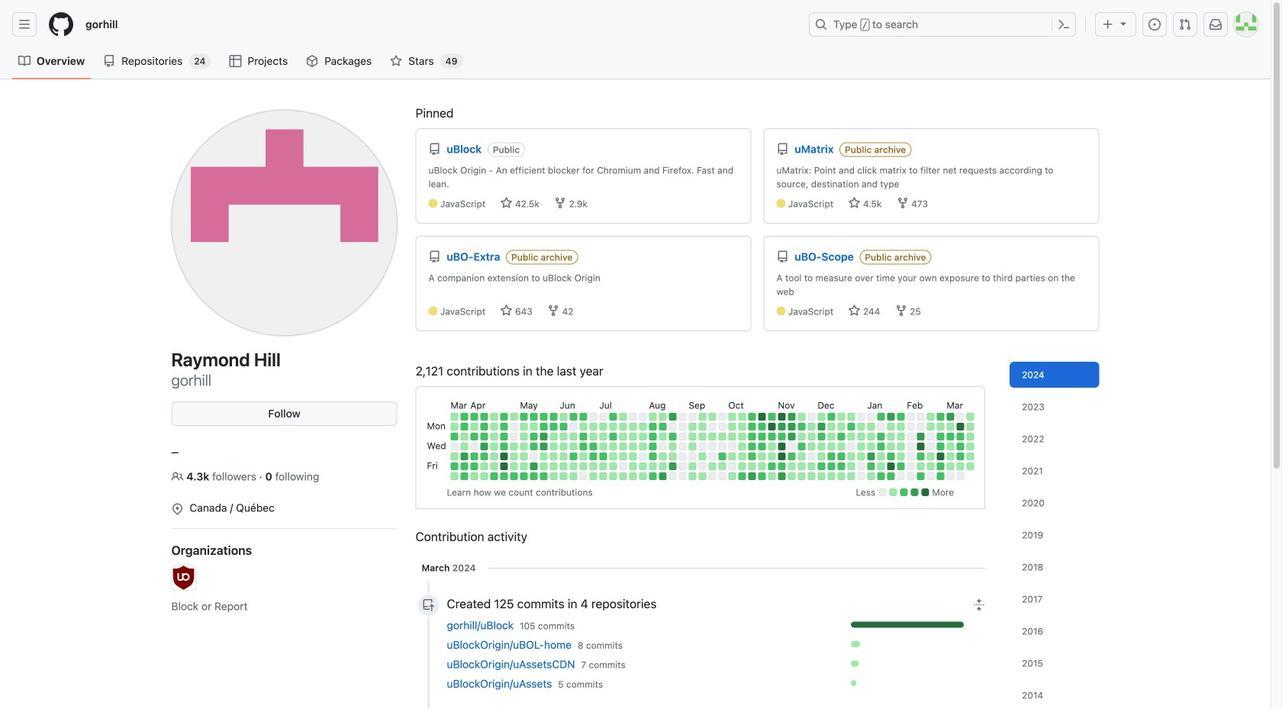 Task type: vqa. For each thing, say whether or not it's contained in the screenshot.
repo push image
yes



Task type: locate. For each thing, give the bounding box(es) containing it.
0 horizontal spatial stars image
[[500, 197, 513, 209]]

homepage image
[[49, 12, 73, 37]]

4% of commits in march were made to ublockorigin/uassets image
[[851, 680, 986, 686], [851, 680, 856, 686]]

forks image
[[554, 197, 567, 209], [897, 197, 909, 209], [548, 305, 560, 317]]

0 horizontal spatial repo image
[[429, 251, 441, 263]]

7% of commits in march were made to ublockorigin/ubol-home image
[[851, 641, 986, 647]]

command palette image
[[1058, 18, 1070, 31]]

Follow gorhill submit
[[171, 402, 397, 426]]

stars image
[[500, 197, 513, 209], [849, 197, 861, 209]]

1 vertical spatial repo image
[[429, 251, 441, 263]]

home location: canada / québec element
[[171, 497, 397, 516]]

cell
[[451, 413, 458, 421], [461, 413, 468, 421], [471, 413, 478, 421], [480, 413, 488, 421], [490, 413, 498, 421], [500, 413, 508, 421], [510, 413, 518, 421], [520, 413, 528, 421], [530, 413, 538, 421], [540, 413, 548, 421], [550, 413, 558, 421], [560, 413, 567, 421], [570, 413, 577, 421], [580, 413, 587, 421], [590, 413, 597, 421], [600, 413, 607, 421], [609, 413, 617, 421], [619, 413, 627, 421], [629, 413, 637, 421], [639, 413, 647, 421], [649, 413, 657, 421], [659, 413, 667, 421], [669, 413, 677, 421], [679, 413, 687, 421], [689, 413, 696, 421], [699, 413, 706, 421], [709, 413, 716, 421], [719, 413, 726, 421], [729, 413, 736, 421], [738, 413, 746, 421], [748, 413, 756, 421], [758, 413, 766, 421], [768, 413, 776, 421], [778, 413, 786, 421], [788, 413, 796, 421], [798, 413, 806, 421], [808, 413, 816, 421], [818, 413, 826, 421], [828, 413, 835, 421], [838, 413, 845, 421], [848, 413, 855, 421], [858, 413, 865, 421], [867, 413, 875, 421], [877, 413, 885, 421], [887, 413, 895, 421], [897, 413, 905, 421], [907, 413, 915, 421], [917, 413, 925, 421], [927, 413, 935, 421], [937, 413, 945, 421], [947, 413, 955, 421], [957, 413, 964, 421], [967, 413, 974, 421], [451, 423, 458, 431], [461, 423, 468, 431], [471, 423, 478, 431], [480, 423, 488, 431], [490, 423, 498, 431], [500, 423, 508, 431], [510, 423, 518, 431], [520, 423, 528, 431], [530, 423, 538, 431], [540, 423, 548, 431], [550, 423, 558, 431], [560, 423, 567, 431], [570, 423, 577, 431], [580, 423, 587, 431], [590, 423, 597, 431], [600, 423, 607, 431], [609, 423, 617, 431], [619, 423, 627, 431], [629, 423, 637, 431], [639, 423, 647, 431], [649, 423, 657, 431], [659, 423, 667, 431], [669, 423, 677, 431], [679, 423, 687, 431], [689, 423, 696, 431], [699, 423, 706, 431], [709, 423, 716, 431], [719, 423, 726, 431], [729, 423, 736, 431], [738, 423, 746, 431], [748, 423, 756, 431], [758, 423, 766, 431], [768, 423, 776, 431], [778, 423, 786, 431], [788, 423, 796, 431], [798, 423, 806, 431], [808, 423, 816, 431], [818, 423, 826, 431], [828, 423, 835, 431], [838, 423, 845, 431], [848, 423, 855, 431], [858, 423, 865, 431], [867, 423, 875, 431], [877, 423, 885, 431], [887, 423, 895, 431], [897, 423, 905, 431], [907, 423, 915, 431], [917, 423, 925, 431], [927, 423, 935, 431], [937, 423, 945, 431], [947, 423, 955, 431], [957, 423, 964, 431], [967, 423, 974, 431], [451, 433, 458, 440], [461, 433, 468, 440], [471, 433, 478, 440], [480, 433, 488, 440], [490, 433, 498, 440], [500, 433, 508, 440], [510, 433, 518, 440], [520, 433, 528, 440], [530, 433, 538, 440], [540, 433, 548, 440], [550, 433, 558, 440], [560, 433, 567, 440], [570, 433, 577, 440], [580, 433, 587, 440], [590, 433, 597, 440], [600, 433, 607, 440], [609, 433, 617, 440], [619, 433, 627, 440], [629, 433, 637, 440], [639, 433, 647, 440], [649, 433, 657, 440], [659, 433, 667, 440], [669, 433, 677, 440], [679, 433, 687, 440], [689, 433, 696, 440], [699, 433, 706, 440], [709, 433, 716, 440], [719, 433, 726, 440], [729, 433, 736, 440], [738, 433, 746, 440], [748, 433, 756, 440], [758, 433, 766, 440], [768, 433, 776, 440], [778, 433, 786, 440], [788, 433, 796, 440], [798, 433, 806, 440], [808, 433, 816, 440], [818, 433, 826, 440], [828, 433, 835, 440], [838, 433, 845, 440], [848, 433, 855, 440], [858, 433, 865, 440], [867, 433, 875, 440], [877, 433, 885, 440], [887, 433, 895, 440], [897, 433, 905, 440], [907, 433, 915, 440], [917, 433, 925, 440], [927, 433, 935, 440], [937, 433, 945, 440], [947, 433, 955, 440], [957, 433, 964, 440], [967, 433, 974, 440], [451, 443, 458, 450], [461, 443, 468, 450], [471, 443, 478, 450], [480, 443, 488, 450], [490, 443, 498, 450], [500, 443, 508, 450], [510, 443, 518, 450], [520, 443, 528, 450], [530, 443, 538, 450], [540, 443, 548, 450], [550, 443, 558, 450], [560, 443, 567, 450], [570, 443, 577, 450], [580, 443, 587, 450], [590, 443, 597, 450], [600, 443, 607, 450], [609, 443, 617, 450], [619, 443, 627, 450], [629, 443, 637, 450], [639, 443, 647, 450], [649, 443, 657, 450], [659, 443, 667, 450], [669, 443, 677, 450], [679, 443, 687, 450], [689, 443, 696, 450], [699, 443, 706, 450], [709, 443, 716, 450], [719, 443, 726, 450], [729, 443, 736, 450], [738, 443, 746, 450], [748, 443, 756, 450], [758, 443, 766, 450], [768, 443, 776, 450], [778, 443, 786, 450], [788, 443, 796, 450], [798, 443, 806, 450], [808, 443, 816, 450], [818, 443, 826, 450], [828, 443, 835, 450], [838, 443, 845, 450], [848, 443, 855, 450], [858, 443, 865, 450], [867, 443, 875, 450], [877, 443, 885, 450], [887, 443, 895, 450], [897, 443, 905, 450], [907, 443, 915, 450], [917, 443, 925, 450], [927, 443, 935, 450], [937, 443, 945, 450], [947, 443, 955, 450], [957, 443, 964, 450], [967, 443, 974, 450], [451, 453, 458, 460], [461, 453, 468, 460], [471, 453, 478, 460], [480, 453, 488, 460], [490, 453, 498, 460], [500, 453, 508, 460], [510, 453, 518, 460], [520, 453, 528, 460], [530, 453, 538, 460], [540, 453, 548, 460], [550, 453, 558, 460], [560, 453, 567, 460], [570, 453, 577, 460], [580, 453, 587, 460], [590, 453, 597, 460], [600, 453, 607, 460], [609, 453, 617, 460], [619, 453, 627, 460], [629, 453, 637, 460], [639, 453, 647, 460], [649, 453, 657, 460], [659, 453, 667, 460], [669, 453, 677, 460], [679, 453, 687, 460], [689, 453, 696, 460], [699, 453, 706, 460], [709, 453, 716, 460], [719, 453, 726, 460], [729, 453, 736, 460], [738, 453, 746, 460], [748, 453, 756, 460], [758, 453, 766, 460], [768, 453, 776, 460], [778, 453, 786, 460], [788, 453, 796, 460], [798, 453, 806, 460], [808, 453, 816, 460], [818, 453, 826, 460], [828, 453, 835, 460], [838, 453, 845, 460], [848, 453, 855, 460], [858, 453, 865, 460], [867, 453, 875, 460], [877, 453, 885, 460], [887, 453, 895, 460], [897, 453, 905, 460], [907, 453, 915, 460], [917, 453, 925, 460], [927, 453, 935, 460], [937, 453, 945, 460], [947, 453, 955, 460], [957, 453, 964, 460], [967, 453, 974, 460], [451, 463, 458, 470], [461, 463, 468, 470], [471, 463, 478, 470], [480, 463, 488, 470], [490, 463, 498, 470], [500, 463, 508, 470], [510, 463, 518, 470], [520, 463, 528, 470], [530, 463, 538, 470], [540, 463, 548, 470], [550, 463, 558, 470], [560, 463, 567, 470], [570, 463, 577, 470], [580, 463, 587, 470], [590, 463, 597, 470], [600, 463, 607, 470], [609, 463, 617, 470], [619, 463, 627, 470], [629, 463, 637, 470], [639, 463, 647, 470], [649, 463, 657, 470], [659, 463, 667, 470], [669, 463, 677, 470], [679, 463, 687, 470], [689, 463, 696, 470], [699, 463, 706, 470], [709, 463, 716, 470], [719, 463, 726, 470], [729, 463, 736, 470], [738, 463, 746, 470], [748, 463, 756, 470], [758, 463, 766, 470], [768, 463, 776, 470], [778, 463, 786, 470], [788, 463, 796, 470], [798, 463, 806, 470], [808, 463, 816, 470], [818, 463, 826, 470], [828, 463, 835, 470], [838, 463, 845, 470], [848, 463, 855, 470], [858, 463, 865, 470], [867, 463, 875, 470], [877, 463, 885, 470], [887, 463, 895, 470], [897, 463, 905, 470], [907, 463, 915, 470], [917, 463, 925, 470], [927, 463, 935, 470], [937, 463, 945, 470], [947, 463, 955, 470], [957, 463, 964, 470], [967, 463, 974, 470], [451, 473, 458, 480], [461, 473, 468, 480], [471, 473, 478, 480], [480, 473, 488, 480], [490, 473, 498, 480], [500, 473, 508, 480], [510, 473, 518, 480], [520, 473, 528, 480], [530, 473, 538, 480], [540, 473, 548, 480], [550, 473, 558, 480], [560, 473, 567, 480], [570, 473, 577, 480], [580, 473, 587, 480], [590, 473, 597, 480], [600, 473, 607, 480], [609, 473, 617, 480], [619, 473, 627, 480], [629, 473, 637, 480], [639, 473, 647, 480], [649, 473, 657, 480], [659, 473, 667, 480], [669, 473, 677, 480], [679, 473, 687, 480], [689, 473, 696, 480], [699, 473, 706, 480], [709, 473, 716, 480], [719, 473, 726, 480], [729, 473, 736, 480], [738, 473, 746, 480], [748, 473, 756, 480], [758, 473, 766, 480], [768, 473, 776, 480], [778, 473, 786, 480], [788, 473, 796, 480], [798, 473, 806, 480], [808, 473, 816, 480], [818, 473, 826, 480], [828, 473, 835, 480], [838, 473, 845, 480], [848, 473, 855, 480], [858, 473, 865, 480], [867, 473, 875, 480], [877, 473, 885, 480], [887, 473, 895, 480], [897, 473, 905, 480], [907, 473, 915, 480], [917, 473, 925, 480], [927, 473, 935, 480], [937, 473, 945, 480], [947, 473, 955, 480], [957, 473, 964, 480]]

7% of commits in march were made to ublockorigin/ubol-home image
[[851, 641, 860, 647]]

2 stars image from the left
[[849, 197, 861, 209]]

4% of commits in march were made to ublockorigin/uassets image down 6% of commits in march were made to ublockorigin/uassetscdn image
[[851, 680, 986, 686]]

repo image
[[103, 55, 115, 67], [429, 143, 441, 155], [777, 251, 789, 263]]

4% of commits in march were made to ublockorigin/uassets image down 6% of commits in march were made to ublockorigin/uassetscdn icon
[[851, 680, 856, 686]]

1 horizontal spatial stars image
[[849, 197, 861, 209]]

location image
[[171, 503, 184, 515]]

grid
[[425, 396, 977, 482]]

6% of commits in march were made to ublockorigin/uassetscdn image
[[851, 661, 986, 667]]

0 vertical spatial repo image
[[103, 55, 115, 67]]

0 vertical spatial repo image
[[777, 143, 789, 155]]

1 horizontal spatial repo image
[[429, 143, 441, 155]]

view gorhill's full-sized avatar image
[[171, 110, 397, 336]]

1 horizontal spatial repo image
[[777, 143, 789, 155]]

book image
[[18, 55, 31, 67]]

1 vertical spatial repo image
[[429, 143, 441, 155]]

plus image
[[1102, 18, 1115, 31]]

84% of commits in march were made to gorhill/ublock image
[[851, 622, 986, 628], [851, 622, 964, 628]]

stars image
[[500, 305, 513, 317], [849, 305, 861, 317]]

1 horizontal spatial stars image
[[849, 305, 861, 317]]

repo image
[[777, 143, 789, 155], [429, 251, 441, 263]]

git pull request image
[[1179, 18, 1192, 31]]

2 horizontal spatial repo image
[[777, 251, 789, 263]]

forks image
[[895, 305, 908, 317]]

0 horizontal spatial stars image
[[500, 305, 513, 317]]

1 stars image from the left
[[500, 197, 513, 209]]



Task type: describe. For each thing, give the bounding box(es) containing it.
1 stars image from the left
[[500, 305, 513, 317]]

star image
[[390, 55, 402, 67]]

@ublockorigin image
[[171, 566, 196, 590]]

repo image for 2nd stars image from the right
[[429, 251, 441, 263]]

issue opened image
[[1149, 18, 1161, 31]]

collapse image
[[973, 599, 986, 611]]

repo push image
[[423, 599, 435, 611]]

2 stars image from the left
[[849, 305, 861, 317]]

table image
[[229, 55, 242, 67]]

6% of commits in march were made to ublockorigin/uassetscdn image
[[851, 661, 859, 667]]

repo image for second stars icon from the left
[[777, 143, 789, 155]]

notifications image
[[1210, 18, 1222, 31]]

2 vertical spatial repo image
[[777, 251, 789, 263]]

package image
[[306, 55, 319, 67]]

0 horizontal spatial repo image
[[103, 55, 115, 67]]

triangle down image
[[1118, 17, 1130, 29]]

people image
[[171, 471, 184, 483]]



